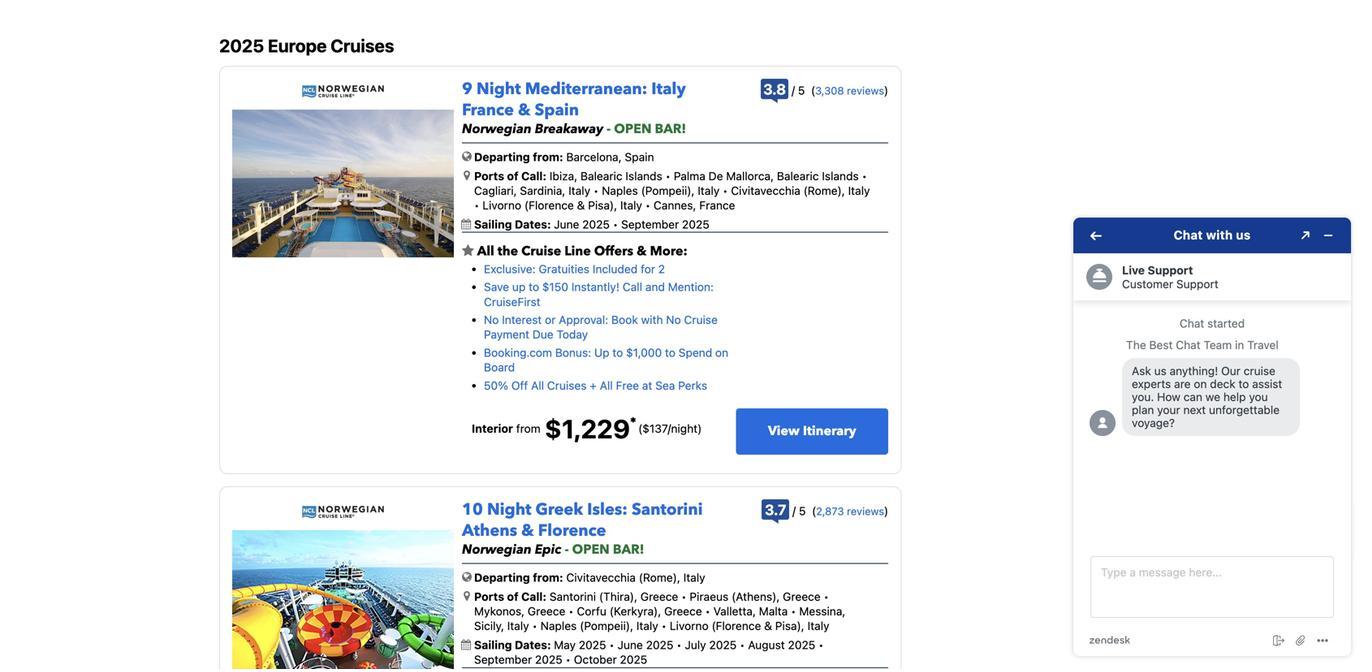 Task type: locate. For each thing, give the bounding box(es) containing it.
1 vertical spatial norwegian cruise line image
[[302, 505, 385, 519]]

( inside 3.8 / 5 ( 3,308 reviews )
[[812, 84, 816, 97]]

1 reviews from the top
[[847, 84, 885, 97]]

santorini right isles:
[[632, 499, 703, 521]]

open up departing from: civitavecchia (rome), italy
[[572, 541, 610, 559]]

free
[[616, 379, 639, 392]]

greece up messina, sicily, italy
[[641, 590, 679, 603]]

calendar image up "star" image
[[461, 219, 471, 229]]

1 horizontal spatial open
[[614, 120, 652, 138]]

cruisefirst
[[484, 295, 541, 309]]

all right "star" image
[[477, 243, 495, 260]]

) inside 3.7 / 5 ( 2,873 reviews )
[[885, 504, 889, 518]]

5 inside 3.7 / 5 ( 2,873 reviews )
[[799, 504, 806, 518]]

1 horizontal spatial cruises
[[548, 379, 587, 392]]

0 vertical spatial departing
[[474, 150, 530, 164]]

reviews inside 3.8 / 5 ( 3,308 reviews )
[[847, 84, 885, 97]]

( inside 3.7 / 5 ( 2,873 reviews )
[[812, 504, 817, 518]]

night inside the 10 night greek isles: santorini athens & florence norwegian epic - open bar!
[[487, 499, 532, 521]]

1 vertical spatial globe image
[[462, 572, 472, 583]]

balearic right mallorca,
[[777, 169, 819, 183]]

0 vertical spatial spain
[[535, 99, 579, 121]]

2025
[[219, 35, 264, 56], [583, 218, 610, 231], [682, 218, 710, 231], [579, 638, 607, 652], [646, 638, 674, 652], [710, 638, 737, 652], [788, 638, 816, 652], [535, 653, 563, 667], [620, 653, 648, 667]]

cruises left +
[[548, 379, 587, 392]]

piraeus
[[690, 590, 729, 603]]

5 right 3.8
[[798, 84, 805, 97]]

cruises inside exclusive: gratuities included for 2 save up to $150 instantly! call and mention: cruisefirst no interest or approval: book with no cruise payment due today booking.com bonus: up to $1,000 to spend on board 50% off all cruises + all free at sea perks
[[548, 379, 587, 392]]

2025 down cannes,
[[682, 218, 710, 231]]

all right off
[[531, 379, 544, 392]]

messina,
[[800, 605, 846, 618]]

0 vertical spatial sailing
[[474, 218, 512, 231]]

2 reviews from the top
[[847, 505, 885, 517]]

departing
[[474, 150, 530, 164], [474, 571, 530, 585]]

booking.com
[[484, 346, 552, 359]]

norwegian down 10
[[462, 541, 532, 559]]

view itinerary link
[[736, 409, 889, 455]]

0 horizontal spatial june
[[554, 218, 580, 231]]

cruises
[[331, 35, 394, 56], [548, 379, 587, 392]]

approval:
[[559, 313, 609, 327]]

1 horizontal spatial santorini
[[632, 499, 703, 521]]

& left 'breakaway'
[[518, 99, 531, 121]]

june down the (kerkyra),
[[618, 638, 643, 652]]

1 vertical spatial )
[[885, 504, 889, 518]]

(athens),
[[732, 590, 780, 603]]

(pompeii), up cannes,
[[641, 184, 695, 197]]

(pompeii), down corfu
[[580, 620, 634, 633]]

from: down epic
[[533, 571, 564, 585]]

calendar image down map marker image on the left bottom of the page
[[461, 640, 471, 650]]

0 horizontal spatial to
[[529, 280, 540, 294]]

2 horizontal spatial all
[[600, 379, 613, 392]]

0 vertical spatial open
[[614, 120, 652, 138]]

3.7
[[765, 501, 787, 519]]

cruise up spend
[[684, 313, 718, 327]]

globe image up map marker image on the left bottom of the page
[[462, 572, 472, 583]]

bar! up palma
[[655, 120, 687, 138]]

($137 / night)
[[639, 422, 702, 435]]

dates: left may
[[515, 638, 551, 652]]

2025 left europe
[[219, 35, 264, 56]]

2,873 reviews link
[[817, 505, 885, 517]]

1 calendar image from the top
[[461, 219, 471, 229]]

1 horizontal spatial -
[[607, 120, 611, 138]]

star image
[[462, 245, 474, 258]]

-
[[607, 120, 611, 138], [565, 541, 569, 559]]

0 vertical spatial norwegian
[[462, 120, 532, 138]]

dates: down sardinia,
[[515, 218, 551, 231]]

- up "barcelona,"
[[607, 120, 611, 138]]

& down "ibiza,"
[[577, 199, 585, 212]]

cruise up gratuities
[[522, 243, 562, 260]]

/ inside 3.7 / 5 ( 2,873 reviews )
[[793, 504, 796, 518]]

0 horizontal spatial islands
[[626, 169, 663, 183]]

france down de
[[700, 199, 736, 212]]

ports for 10 night greek isles: santorini athens & florence
[[474, 590, 505, 603]]

1 vertical spatial france
[[700, 199, 736, 212]]

of up cagliari,
[[507, 169, 519, 183]]

august
[[749, 638, 785, 652]]

livorno inside ibiza, balearic islands • palma de mallorca, balearic islands • cagliari, sardinia, italy • naples (pompeii), italy • civitavecchia (rome), italy • livorno (florence & pisa), italy • cannes, france
[[483, 199, 522, 212]]

2 ) from the top
[[885, 504, 889, 518]]

cruise
[[522, 243, 562, 260], [684, 313, 718, 327]]

0 horizontal spatial cruise
[[522, 243, 562, 260]]

cannes,
[[654, 199, 697, 212]]

sailing up the
[[474, 218, 512, 231]]

1 horizontal spatial islands
[[822, 169, 859, 183]]

) inside 3.8 / 5 ( 3,308 reviews )
[[885, 84, 889, 97]]

1 horizontal spatial cruise
[[684, 313, 718, 327]]

santorini
[[632, 499, 703, 521], [550, 590, 596, 603]]

0 vertical spatial santorini
[[632, 499, 703, 521]]

naples up june 2025 • september 2025
[[602, 184, 638, 197]]

bar!
[[655, 120, 687, 138], [613, 541, 645, 559]]

2 norwegian cruise line image from the top
[[302, 505, 385, 519]]

1 horizontal spatial civitavecchia
[[731, 184, 801, 197]]

greece up messina,
[[783, 590, 821, 603]]

1 vertical spatial (pompeii),
[[580, 620, 634, 633]]

to
[[529, 280, 540, 294], [613, 346, 623, 359], [665, 346, 676, 359]]

0 vertical spatial calendar image
[[461, 219, 471, 229]]

- right epic
[[565, 541, 569, 559]]

reviews inside 3.7 / 5 ( 2,873 reviews )
[[847, 505, 885, 517]]

) for 9 night mediterranean: italy france & spain
[[885, 84, 889, 97]]

0 vertical spatial sailing dates:
[[474, 218, 554, 231]]

1 horizontal spatial naples
[[602, 184, 638, 197]]

reviews for 10 night greek isles: santorini athens & florence
[[847, 505, 885, 517]]

reviews right '3,308'
[[847, 84, 885, 97]]

departing for 9 night mediterranean: italy france & spain
[[474, 150, 530, 164]]

0 horizontal spatial september
[[474, 653, 532, 667]]

calendar image
[[461, 219, 471, 229], [461, 640, 471, 650]]

) right 2,873
[[885, 504, 889, 518]]

departing from: civitavecchia (rome), italy
[[474, 571, 706, 585]]

/ right asterisk icon
[[668, 422, 671, 435]]

1 horizontal spatial june
[[618, 638, 643, 652]]

0 horizontal spatial santorini
[[550, 590, 596, 603]]

0 vertical spatial naples
[[602, 184, 638, 197]]

& left epic
[[522, 520, 534, 542]]

no right with
[[667, 313, 681, 327]]

1 vertical spatial night
[[487, 499, 532, 521]]

1 vertical spatial -
[[565, 541, 569, 559]]

2,873
[[817, 505, 845, 517]]

2 dates: from the top
[[515, 638, 551, 652]]

0 vertical spatial france
[[462, 99, 514, 121]]

1 of from the top
[[507, 169, 519, 183]]

france up map marker icon
[[462, 99, 514, 121]]

france inside the 9 night mediterranean: italy france & spain norwegian breakaway - open bar!
[[462, 99, 514, 121]]

1 horizontal spatial (rome),
[[804, 184, 846, 197]]

norwegian cruise line image
[[302, 84, 385, 98], [302, 505, 385, 519]]

1 vertical spatial santorini
[[550, 590, 596, 603]]

2 globe image from the top
[[462, 572, 472, 583]]

) right '3,308'
[[885, 84, 889, 97]]

0 horizontal spatial -
[[565, 541, 569, 559]]

from: up "ibiza,"
[[533, 150, 564, 164]]

0 vertical spatial night
[[477, 78, 521, 100]]

1 vertical spatial open
[[572, 541, 610, 559]]

departing for 10 night greek isles: santorini athens & florence
[[474, 571, 530, 585]]

to right up in the left of the page
[[613, 346, 623, 359]]

norwegian cruise line image for 9 night mediterranean: italy france & spain
[[302, 84, 385, 98]]

0 vertical spatial norwegian cruise line image
[[302, 84, 385, 98]]

night inside the 9 night mediterranean: italy france & spain norwegian breakaway - open bar!
[[477, 78, 521, 100]]

globe image
[[462, 151, 472, 162], [462, 572, 472, 583]]

1 from: from the top
[[533, 150, 564, 164]]

october
[[574, 653, 617, 667]]

sailing dates: down sicily,
[[474, 638, 554, 652]]

2 norwegian from the top
[[462, 541, 532, 559]]

departing up mykonos,
[[474, 571, 530, 585]]

1 vertical spatial call:
[[522, 590, 547, 603]]

2 call: from the top
[[522, 590, 547, 603]]

0 horizontal spatial no
[[484, 313, 499, 327]]

ports up cagliari,
[[474, 169, 505, 183]]

0 vertical spatial dates:
[[515, 218, 551, 231]]

0 horizontal spatial (florence
[[525, 199, 574, 212]]

payment
[[484, 328, 530, 341]]

due
[[533, 328, 554, 341]]

civitavecchia
[[731, 184, 801, 197], [567, 571, 636, 585]]

1 vertical spatial (rome),
[[639, 571, 681, 585]]

civitavecchia inside ibiza, balearic islands • palma de mallorca, balearic islands • cagliari, sardinia, italy • naples (pompeii), italy • civitavecchia (rome), italy • livorno (florence & pisa), italy • cannes, france
[[731, 184, 801, 197]]

more:
[[650, 243, 688, 260]]

(rome), inside ibiza, balearic islands • palma de mallorca, balearic islands • cagliari, sardinia, italy • naples (pompeii), italy • civitavecchia (rome), italy • livorno (florence & pisa), italy • cannes, france
[[804, 184, 846, 197]]

norwegian inside the 9 night mediterranean: italy france & spain norwegian breakaway - open bar!
[[462, 120, 532, 138]]

1 vertical spatial calendar image
[[461, 640, 471, 650]]

sailing dates: up the
[[474, 218, 554, 231]]

( right 3.7
[[812, 504, 817, 518]]

0 horizontal spatial naples
[[541, 620, 577, 633]]

1 globe image from the top
[[462, 151, 472, 162]]

to right the "up" on the left top
[[529, 280, 540, 294]]

mention:
[[668, 280, 714, 294]]

(florence down 'valletta,' on the bottom right of page
[[712, 620, 762, 633]]

(pompeii), inside ibiza, balearic islands • palma de mallorca, balearic islands • cagliari, sardinia, italy • naples (pompeii), italy • civitavecchia (rome), italy • livorno (florence & pisa), italy • cannes, france
[[641, 184, 695, 197]]

0 vertical spatial -
[[607, 120, 611, 138]]

bar! down isles:
[[613, 541, 645, 559]]

2025 up october
[[579, 638, 607, 652]]

palma
[[674, 169, 706, 183]]

2 no from the left
[[667, 313, 681, 327]]

1 norwegian from the top
[[462, 120, 532, 138]]

2 vertical spatial /
[[793, 504, 796, 518]]

calendar image for 10 night greek isles: santorini athens & florence
[[461, 640, 471, 650]]

0 horizontal spatial bar!
[[613, 541, 645, 559]]

livorno down cagliari,
[[483, 199, 522, 212]]

1 horizontal spatial bar!
[[655, 120, 687, 138]]

1 vertical spatial september
[[474, 653, 532, 667]]

1 vertical spatial cruises
[[548, 379, 587, 392]]

reviews right 2,873
[[847, 505, 885, 517]]

cagliari,
[[474, 184, 517, 197]]

(florence down sardinia,
[[525, 199, 574, 212]]

& inside ibiza, balearic islands • palma de mallorca, balearic islands • cagliari, sardinia, italy • naples (pompeii), italy • civitavecchia (rome), italy • livorno (florence & pisa), italy • cannes, france
[[577, 199, 585, 212]]

open up "barcelona,"
[[614, 120, 652, 138]]

1 vertical spatial pisa),
[[776, 620, 805, 633]]

/ right 3.7
[[793, 504, 796, 518]]

1 call: from the top
[[522, 169, 547, 183]]

2 departing from the top
[[474, 571, 530, 585]]

mediterranean:
[[525, 78, 648, 100]]

1 vertical spatial civitavecchia
[[567, 571, 636, 585]]

$1,000
[[626, 346, 662, 359]]

1 vertical spatial dates:
[[515, 638, 551, 652]]

2 ports of call: from the top
[[474, 590, 547, 603]]

5 for 9 night mediterranean: italy france & spain
[[798, 84, 805, 97]]

1 dates: from the top
[[515, 218, 551, 231]]

open inside the 9 night mediterranean: italy france & spain norwegian breakaway - open bar!
[[614, 120, 652, 138]]

of up mykonos,
[[507, 590, 519, 603]]

1 vertical spatial ports of call:
[[474, 590, 547, 603]]

spain
[[535, 99, 579, 121], [625, 150, 654, 164]]

sailing down sicily,
[[474, 638, 512, 652]]

civitavecchia down mallorca,
[[731, 184, 801, 197]]

0 vertical spatial 5
[[798, 84, 805, 97]]

september down cannes,
[[622, 218, 679, 231]]

2 calendar image from the top
[[461, 640, 471, 650]]

1 horizontal spatial balearic
[[777, 169, 819, 183]]

2 of from the top
[[507, 590, 519, 603]]

(florence
[[525, 199, 574, 212], [712, 620, 762, 633]]

ports of call: up mykonos,
[[474, 590, 547, 603]]

pisa), down "malta"
[[776, 620, 805, 633]]

september down sicily,
[[474, 653, 532, 667]]

mykonos,
[[474, 605, 525, 618]]

1 vertical spatial 5
[[799, 504, 806, 518]]

2025 down messina, sicily, italy
[[646, 638, 674, 652]]

asterisk image
[[631, 417, 637, 423]]

departing up cagliari,
[[474, 150, 530, 164]]

to left spend
[[665, 346, 676, 359]]

1 vertical spatial (florence
[[712, 620, 762, 633]]

1 vertical spatial cruise
[[684, 313, 718, 327]]

ports up mykonos,
[[474, 590, 505, 603]]

and
[[646, 280, 665, 294]]

0 vertical spatial reviews
[[847, 84, 885, 97]]

0 vertical spatial /
[[792, 84, 795, 97]]

ports of call: up cagliari,
[[474, 169, 547, 183]]

sailing for 10 night greek isles: santorini athens & florence
[[474, 638, 512, 652]]

5 right 3.7
[[799, 504, 806, 518]]

0 horizontal spatial france
[[462, 99, 514, 121]]

0 horizontal spatial balearic
[[581, 169, 623, 183]]

1 sailing from the top
[[474, 218, 512, 231]]

naples up may
[[541, 620, 577, 633]]

sardinia,
[[520, 184, 566, 197]]

1 norwegian cruise line image from the top
[[302, 84, 385, 98]]

0 horizontal spatial all
[[477, 243, 495, 260]]

livorno up july
[[670, 620, 709, 633]]

from: for 10 night greek isles: santorini athens & florence
[[533, 571, 564, 585]]

sailing dates:
[[474, 218, 554, 231], [474, 638, 554, 652]]

0 vertical spatial september
[[622, 218, 679, 231]]

2 sailing dates: from the top
[[474, 638, 554, 652]]

may 2025 • june 2025 • july 2025 • august 2025 • september 2025 • october 2025
[[474, 638, 824, 667]]

0 vertical spatial ports of call:
[[474, 169, 547, 183]]

no up payment
[[484, 313, 499, 327]]

norwegian
[[462, 120, 532, 138], [462, 541, 532, 559]]

0 horizontal spatial spain
[[535, 99, 579, 121]]

night right 9
[[477, 78, 521, 100]]

cruise inside exclusive: gratuities included for 2 save up to $150 instantly! call and mention: cruisefirst no interest or approval: book with no cruise payment due today booking.com bonus: up to $1,000 to spend on board 50% off all cruises + all free at sea perks
[[684, 313, 718, 327]]

night right 10
[[487, 499, 532, 521]]

reviews for 9 night mediterranean: italy france & spain
[[847, 84, 885, 97]]

& inside the 9 night mediterranean: italy france & spain norwegian breakaway - open bar!
[[518, 99, 531, 121]]

exclusive: gratuities included for 2 link
[[484, 262, 665, 276]]

2 sailing from the top
[[474, 638, 512, 652]]

1 horizontal spatial to
[[613, 346, 623, 359]]

0 vertical spatial june
[[554, 218, 580, 231]]

2025 right october
[[620, 653, 648, 667]]

5 inside 3.8 / 5 ( 3,308 reviews )
[[798, 84, 805, 97]]

santorini up corfu
[[550, 590, 596, 603]]

0 vertical spatial pisa),
[[588, 199, 618, 212]]

) for 10 night greek isles: santorini athens & florence
[[885, 504, 889, 518]]

1 ) from the top
[[885, 84, 889, 97]]

dates: for 9 night mediterranean: italy france & spain
[[515, 218, 551, 231]]

5
[[798, 84, 805, 97], [799, 504, 806, 518]]

1 vertical spatial bar!
[[613, 541, 645, 559]]

1 vertical spatial june
[[618, 638, 643, 652]]

cruises right europe
[[331, 35, 394, 56]]

sicily,
[[474, 620, 504, 633]]

1 vertical spatial norwegian
[[462, 541, 532, 559]]

globe image up map marker icon
[[462, 151, 472, 162]]

1 sailing dates: from the top
[[474, 218, 554, 231]]

(thira),
[[599, 590, 638, 603]]

1 horizontal spatial september
[[622, 218, 679, 231]]

0 vertical spatial (florence
[[525, 199, 574, 212]]

2 ports from the top
[[474, 590, 505, 603]]

0 horizontal spatial cruises
[[331, 35, 394, 56]]

/ inside 3.8 / 5 ( 3,308 reviews )
[[792, 84, 795, 97]]

june up the line
[[554, 218, 580, 231]]

night
[[477, 78, 521, 100], [487, 499, 532, 521]]

greece
[[641, 590, 679, 603], [783, 590, 821, 603], [528, 605, 566, 618], [665, 605, 702, 618]]

1 vertical spatial naples
[[541, 620, 577, 633]]

naples inside ibiza, balearic islands • palma de mallorca, balearic islands • cagliari, sardinia, italy • naples (pompeii), italy • civitavecchia (rome), italy • livorno (florence & pisa), italy • cannes, france
[[602, 184, 638, 197]]

1 ports of call: from the top
[[474, 169, 547, 183]]

2 from: from the top
[[533, 571, 564, 585]]

book
[[612, 313, 638, 327]]

epic
[[535, 541, 562, 559]]

sailing for 9 night mediterranean: italy france & spain
[[474, 218, 512, 231]]

0 vertical spatial bar!
[[655, 120, 687, 138]]

spain up departing from: barcelona, spain
[[535, 99, 579, 121]]

all right +
[[600, 379, 613, 392]]

open
[[614, 120, 652, 138], [572, 541, 610, 559]]

call: up sardinia,
[[522, 169, 547, 183]]

balearic down "barcelona,"
[[581, 169, 623, 183]]

off
[[512, 379, 528, 392]]

1 vertical spatial departing
[[474, 571, 530, 585]]

spain right "barcelona,"
[[625, 150, 654, 164]]

1 horizontal spatial livorno
[[670, 620, 709, 633]]

1 islands from the left
[[626, 169, 663, 183]]

islands
[[626, 169, 663, 183], [822, 169, 859, 183]]

1 vertical spatial ports
[[474, 590, 505, 603]]

0 vertical spatial ports
[[474, 169, 505, 183]]

0 vertical spatial call:
[[522, 169, 547, 183]]

1 vertical spatial sailing dates:
[[474, 638, 554, 652]]

10
[[462, 499, 483, 521]]

0 vertical spatial livorno
[[483, 199, 522, 212]]

1 vertical spatial of
[[507, 590, 519, 603]]

1 vertical spatial reviews
[[847, 505, 885, 517]]

2 balearic from the left
[[777, 169, 819, 183]]

september
[[622, 218, 679, 231], [474, 653, 532, 667]]

france
[[462, 99, 514, 121], [700, 199, 736, 212]]

1 departing from the top
[[474, 150, 530, 164]]

all the cruise line offers & more:
[[474, 243, 688, 260]]

( right 3.8
[[812, 84, 816, 97]]

perks
[[679, 379, 708, 392]]

0 horizontal spatial pisa),
[[588, 199, 618, 212]]

1 ports from the top
[[474, 169, 505, 183]]

0 vertical spatial of
[[507, 169, 519, 183]]

/ right 3.8
[[792, 84, 795, 97]]

norwegian down 9
[[462, 120, 532, 138]]

map marker image
[[464, 170, 470, 181]]

italy inside the 9 night mediterranean: italy france & spain norwegian breakaway - open bar!
[[652, 78, 686, 100]]

call: up mykonos,
[[522, 590, 547, 603]]

pisa), up june 2025 • september 2025
[[588, 199, 618, 212]]

+
[[590, 379, 597, 392]]

italy inside messina, sicily, italy
[[508, 620, 529, 633]]

mallorca,
[[727, 169, 774, 183]]

• naples (pompeii), italy • livorno (florence & pisa), italy
[[529, 620, 830, 633]]

civitavecchia up (thira),
[[567, 571, 636, 585]]

pisa),
[[588, 199, 618, 212], [776, 620, 805, 633]]

all
[[477, 243, 495, 260], [531, 379, 544, 392], [600, 379, 613, 392]]



Task type: describe. For each thing, give the bounding box(es) containing it.
($137
[[639, 422, 668, 435]]

sea
[[656, 379, 675, 392]]

bar! inside the 10 night greek isles: santorini athens & florence norwegian epic - open bar!
[[613, 541, 645, 559]]

2025 up all the cruise line offers & more:
[[583, 218, 610, 231]]

exclusive:
[[484, 262, 536, 276]]

europe
[[268, 35, 327, 56]]

1 no from the left
[[484, 313, 499, 327]]

1 horizontal spatial (florence
[[712, 620, 762, 633]]

norwegian inside the 10 night greek isles: santorini athens & florence norwegian epic - open bar!
[[462, 541, 532, 559]]

view itinerary
[[769, 422, 857, 440]]

- inside the 9 night mediterranean: italy france & spain norwegian breakaway - open bar!
[[607, 120, 611, 138]]

2025 down may
[[535, 653, 563, 667]]

isles:
[[588, 499, 628, 521]]

3.8
[[764, 80, 787, 98]]

sailing dates: for 9 night mediterranean: italy france & spain
[[474, 218, 554, 231]]

2 islands from the left
[[822, 169, 859, 183]]

2025 right july
[[710, 638, 737, 652]]

itinerary
[[803, 422, 857, 440]]

france inside ibiza, balearic islands • palma de mallorca, balearic islands • cagliari, sardinia, italy • naples (pompeii), italy • civitavecchia (rome), italy • livorno (florence & pisa), italy • cannes, france
[[700, 199, 736, 212]]

3,308
[[816, 84, 845, 97]]

calendar image for 9 night mediterranean: italy france & spain
[[461, 219, 471, 229]]

$150
[[543, 280, 569, 294]]

bonus:
[[556, 346, 592, 359]]

the
[[498, 243, 518, 260]]

globe image for 9 night mediterranean: italy france & spain
[[462, 151, 472, 162]]

2025 right august
[[788, 638, 816, 652]]

1 horizontal spatial pisa),
[[776, 620, 805, 633]]

call
[[623, 280, 643, 294]]

gratuities
[[539, 262, 590, 276]]

norwegian epic image
[[232, 531, 454, 669]]

2
[[659, 262, 665, 276]]

save up to $150 instantly! call and mention: cruisefirst link
[[484, 280, 714, 309]]

board
[[484, 361, 515, 374]]

ports of call: for 9 night mediterranean: italy france & spain
[[474, 169, 547, 183]]

sailing dates: for 10 night greek isles: santorini athens & florence
[[474, 638, 554, 652]]

1 horizontal spatial spain
[[625, 150, 654, 164]]

bar! inside the 9 night mediterranean: italy france & spain norwegian breakaway - open bar!
[[655, 120, 687, 138]]

santorini (thira), greece • piraeus (athens), greece • mykonos, greece • corfu (kerkyra), greece • valletta, malta
[[474, 590, 829, 618]]

of for 10 night greek isles: santorini athens & florence
[[507, 590, 519, 603]]

offers
[[595, 243, 634, 260]]

july
[[685, 638, 707, 652]]

( for 10 night greek isles: santorini athens & florence
[[812, 504, 817, 518]]

pisa), inside ibiza, balearic islands • palma de mallorca, balearic islands • cagliari, sardinia, italy • naples (pompeii), italy • civitavecchia (rome), italy • livorno (florence & pisa), italy • cannes, france
[[588, 199, 618, 212]]

0 horizontal spatial civitavecchia
[[567, 571, 636, 585]]

dates: for 10 night greek isles: santorini athens & florence
[[515, 638, 551, 652]]

0 vertical spatial cruises
[[331, 35, 394, 56]]

ports for 9 night mediterranean: italy france & spain
[[474, 169, 505, 183]]

september inside may 2025 • june 2025 • july 2025 • august 2025 • september 2025 • october 2025
[[474, 653, 532, 667]]

included
[[593, 262, 638, 276]]

of for 9 night mediterranean: italy france & spain
[[507, 169, 519, 183]]

ports of call: for 10 night greek isles: santorini athens & florence
[[474, 590, 547, 603]]

de
[[709, 169, 724, 183]]

barcelona,
[[567, 150, 622, 164]]

0 horizontal spatial (rome),
[[639, 571, 681, 585]]

up
[[595, 346, 610, 359]]

for
[[641, 262, 656, 276]]

interior
[[472, 422, 513, 435]]

norwegian breakaway image
[[232, 110, 454, 258]]

open inside the 10 night greek isles: santorini athens & florence norwegian epic - open bar!
[[572, 541, 610, 559]]

greece up may
[[528, 605, 566, 618]]

call: for 9 night mediterranean: italy france & spain
[[522, 169, 547, 183]]

from
[[517, 422, 541, 435]]

& down "malta"
[[765, 620, 773, 633]]

booking.com bonus: up to $1,000 to spend on board link
[[484, 346, 729, 374]]

spend
[[679, 346, 713, 359]]

50%
[[484, 379, 509, 392]]

line
[[565, 243, 591, 260]]

from: for 9 night mediterranean: italy france & spain
[[533, 150, 564, 164]]

3.7 / 5 ( 2,873 reviews )
[[765, 501, 889, 519]]

santorini inside the 10 night greek isles: santorini athens & florence norwegian epic - open bar!
[[632, 499, 703, 521]]

interest
[[502, 313, 542, 327]]

$1,229
[[545, 413, 631, 444]]

up
[[513, 280, 526, 294]]

1 horizontal spatial all
[[531, 379, 544, 392]]

malta
[[759, 605, 788, 618]]

greece up • naples (pompeii), italy • livorno (florence & pisa), italy
[[665, 605, 702, 618]]

night)
[[671, 422, 702, 435]]

50% off all cruises + all free at sea perks link
[[484, 379, 708, 392]]

(florence inside ibiza, balearic islands • palma de mallorca, balearic islands • cagliari, sardinia, italy • naples (pompeii), italy • civitavecchia (rome), italy • livorno (florence & pisa), italy • cannes, france
[[525, 199, 574, 212]]

10 night greek isles: santorini athens & florence norwegian epic - open bar!
[[462, 499, 703, 559]]

0 vertical spatial cruise
[[522, 243, 562, 260]]

santorini inside santorini (thira), greece • piraeus (athens), greece • mykonos, greece • corfu (kerkyra), greece • valletta, malta
[[550, 590, 596, 603]]

3.8 / 5 ( 3,308 reviews )
[[764, 80, 889, 98]]

5 for 10 night greek isles: santorini athens & florence
[[799, 504, 806, 518]]

- inside the 10 night greek isles: santorini athens & florence norwegian epic - open bar!
[[565, 541, 569, 559]]

florence
[[538, 520, 607, 542]]

night for &
[[477, 78, 521, 100]]

breakaway
[[535, 120, 604, 138]]

2 horizontal spatial to
[[665, 346, 676, 359]]

( for 9 night mediterranean: italy france & spain
[[812, 84, 816, 97]]

& up the for
[[637, 243, 647, 260]]

2025 europe cruises
[[219, 35, 394, 56]]

globe image for 10 night greek isles: santorini athens & florence
[[462, 572, 472, 583]]

spain inside the 9 night mediterranean: italy france & spain norwegian breakaway - open bar!
[[535, 99, 579, 121]]

june 2025 • september 2025
[[554, 218, 710, 231]]

norwegian cruise line image for 10 night greek isles: santorini athens & florence
[[302, 505, 385, 519]]

save
[[484, 280, 509, 294]]

june inside may 2025 • june 2025 • july 2025 • august 2025 • september 2025 • october 2025
[[618, 638, 643, 652]]

with
[[641, 313, 663, 327]]

messina, sicily, italy
[[474, 605, 846, 633]]

exclusive: gratuities included for 2 save up to $150 instantly! call and mention: cruisefirst no interest or approval: book with no cruise payment due today booking.com bonus: up to $1,000 to spend on board 50% off all cruises + all free at sea perks
[[484, 262, 729, 392]]

9
[[462, 78, 473, 100]]

corfu
[[577, 605, 607, 618]]

map marker image
[[464, 590, 470, 602]]

interior from $1,229
[[472, 413, 631, 444]]

greek
[[536, 499, 584, 521]]

1 vertical spatial /
[[668, 422, 671, 435]]

& inside the 10 night greek isles: santorini athens & florence norwegian epic - open bar!
[[522, 520, 534, 542]]

at
[[643, 379, 653, 392]]

ibiza, balearic islands • palma de mallorca, balearic islands • cagliari, sardinia, italy • naples (pompeii), italy • civitavecchia (rome), italy • livorno (florence & pisa), italy • cannes, france
[[474, 169, 871, 212]]

athens
[[462, 520, 518, 542]]

on
[[716, 346, 729, 359]]

/ for 9 night mediterranean: italy france & spain
[[792, 84, 795, 97]]

instantly!
[[572, 280, 620, 294]]

call: for 10 night greek isles: santorini athens & florence
[[522, 590, 547, 603]]

3,308 reviews link
[[816, 84, 885, 97]]

1 balearic from the left
[[581, 169, 623, 183]]

9 night mediterranean: italy france & spain norwegian breakaway - open bar!
[[462, 78, 687, 138]]

no interest or approval: book with no cruise payment due today link
[[484, 313, 718, 341]]

night for athens
[[487, 499, 532, 521]]

(kerkyra),
[[610, 605, 662, 618]]

valletta,
[[714, 605, 756, 618]]

may
[[554, 638, 576, 652]]

departing from: barcelona, spain
[[474, 150, 654, 164]]

/ for 10 night greek isles: santorini athens & florence
[[793, 504, 796, 518]]

view
[[769, 422, 800, 440]]

today
[[557, 328, 588, 341]]

1 vertical spatial livorno
[[670, 620, 709, 633]]



Task type: vqa. For each thing, say whether or not it's contained in the screenshot.
Payment at the left of the page
yes



